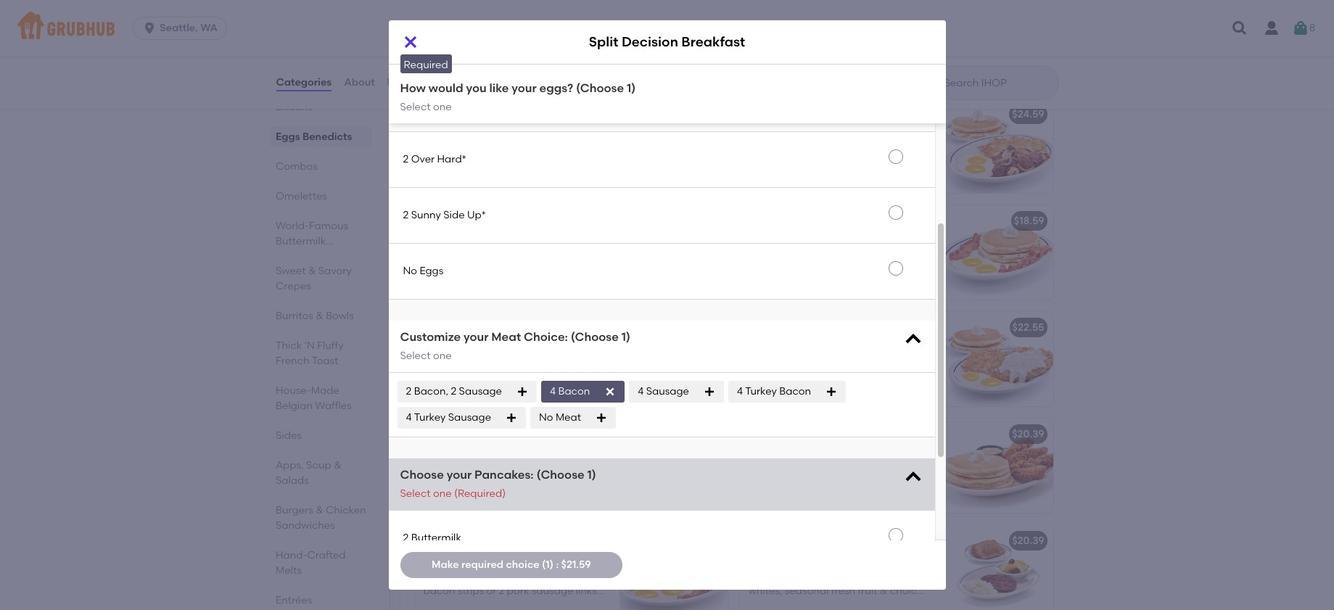Task type: vqa. For each thing, say whether or not it's contained in the screenshot.
glaze
no



Task type: locate. For each thing, give the bounding box(es) containing it.
& down onions
[[898, 158, 906, 170]]

1 vertical spatial one
[[433, 350, 452, 362]]

golden for 2 eggs*, 2 bacon strips, 2 pork sausage links, 2 buttermilk pancakes & 1 slice of our new thick 'n fluffy french toast.
[[859, 371, 893, 383]]

buttermilk up country on the bottom of the page
[[748, 279, 799, 292]]

& up country fried steak & eggs
[[841, 264, 848, 277]]

how would you like your eggs? (choose 1) select one
[[400, 81, 636, 113]]

1 horizontal spatial cured
[[572, 128, 601, 141]]

1 horizontal spatial strips,
[[539, 143, 567, 155]]

3 select from the top
[[400, 487, 431, 500]]

chicken up four
[[748, 428, 789, 440]]

over for easy*
[[411, 41, 435, 54]]

& down made
[[748, 478, 756, 490]]

1 vertical spatial select
[[400, 350, 431, 362]]

2 eggs*, 2 bacon strips, 2 pork sausage links, 2 buttermilk pancakes & 1 slice of our new thick 'n fluffy french toast.
[[423, 342, 603, 398]]

2 over medium* button
[[389, 76, 935, 132]]

0 vertical spatial impossible™
[[773, 534, 833, 547]]

1 vertical spatial golden
[[451, 173, 485, 185]]

1 horizontal spatial no
[[539, 411, 553, 424]]

0 vertical spatial french
[[275, 355, 309, 367]]

links, right hard*
[[468, 158, 491, 170]]

combo right up*
[[489, 214, 526, 227]]

1 vertical spatial over
[[411, 97, 435, 110]]

buttermilk inside two eggs* your way, 2 custom-cured hickory-smoked bacon strips or 2 pork sausage links & 2 fluffy buttermilk pancakes.
[[748, 279, 799, 292]]

0 horizontal spatial served
[[423, 250, 456, 262]]

1 vertical spatial chicken
[[857, 463, 895, 475]]

& inside 2 eggs*, 2 bacon strips, 2 pork sausage links, 2 buttermilk pancakes & 1 slice of our new thick 'n fluffy french toast.
[[423, 371, 431, 383]]

combos
[[412, 64, 476, 82], [275, 160, 317, 173]]

bone inside the t-bone steak* grilled & served with 3 eggs* your way & 3 fluffy buttermilk pancakes.
[[433, 448, 458, 461]]

1 horizontal spatial pancakes
[[806, 599, 855, 610]]

2 vertical spatial 1)
[[587, 468, 596, 482]]

(choose right "choice:"
[[571, 330, 619, 344]]

'n
[[304, 340, 314, 352], [546, 371, 556, 383]]

0 vertical spatial 'n
[[304, 340, 314, 352]]

choice down egg
[[890, 584, 923, 597]]

& inside the "two eggs* your way, 2 custom cured hickory-smoked bacon strips, 2 pork sausage links, 2 thick-cut pieces of ham, golden hash browns & 2 fluffy buttermilk pancakes."
[[552, 173, 560, 185]]

way,
[[500, 128, 522, 141], [772, 158, 794, 170], [825, 235, 848, 247], [544, 250, 567, 262], [834, 371, 857, 383], [500, 555, 522, 567]]

served down the breast
[[873, 478, 907, 490]]

1 horizontal spatial combo
[[980, 534, 1017, 547]]

1 vertical spatial custom-
[[423, 570, 464, 582]]

& right soup
[[334, 459, 341, 472]]

3
[[596, 448, 601, 461], [511, 463, 517, 475], [759, 478, 764, 490]]

t- down 4 turkey sausage
[[423, 428, 433, 440]]

pork down make required choice (1) : $21.59
[[507, 584, 529, 597]]

0 vertical spatial combos
[[412, 64, 476, 82]]

0 horizontal spatial buttermilk
[[275, 235, 326, 247]]

burritos
[[275, 310, 313, 322]]

combos down easy*
[[412, 64, 476, 82]]

0 vertical spatial split decision breakfast
[[589, 34, 745, 50]]

1 horizontal spatial steak
[[819, 321, 847, 333]]

medium*
[[437, 97, 482, 110]]

sausage up "fried"
[[773, 264, 815, 277]]

pork inside two eggs* your way, 2 custom-cured hickory-smoked bacon strips or 2 pork sausage links & 2 fluffy buttermilk pancakes.
[[748, 264, 771, 277]]

buttermilk
[[775, 173, 825, 185], [423, 187, 474, 200], [480, 264, 530, 277], [748, 279, 799, 292], [502, 356, 552, 369], [831, 386, 882, 398], [773, 448, 823, 461], [546, 463, 596, 475], [767, 478, 817, 490]]

pork up 4 bacon
[[546, 342, 568, 354]]

1 vertical spatial steak
[[461, 428, 489, 440]]

buttermilk
[[275, 235, 326, 247], [411, 532, 461, 544]]

0 vertical spatial 1)
[[627, 81, 636, 95]]

two inside two jumbo smoked sausage links served with 2 eggs* your way, hash browns & 2 buttermilk pancakes.
[[423, 235, 443, 247]]

eggs up the t-bone steak* grilled & served with 3 eggs* your way & 3 fluffy buttermilk pancakes. at left bottom
[[502, 428, 527, 440]]

0 horizontal spatial pancakes
[[555, 356, 603, 369]]

1 vertical spatial 3
[[511, 463, 517, 475]]

no down sunny
[[403, 265, 417, 277]]

1 vertical spatial served
[[882, 356, 916, 369]]

pancakes. down natural
[[820, 478, 870, 490]]

french down 1
[[423, 386, 457, 398]]

svg image for no meat
[[596, 412, 607, 424]]

svg image
[[1292, 20, 1310, 37], [903, 330, 923, 350], [517, 386, 528, 398], [605, 386, 616, 398], [506, 412, 517, 424], [596, 412, 607, 424]]

0 vertical spatial decision
[[622, 34, 678, 50]]

1 t- from the top
[[423, 428, 433, 440]]

impossible™ for plant-
[[757, 555, 815, 567]]

2 vertical spatial hickory-
[[496, 570, 535, 582]]

chicken up "sandwiches"
[[325, 504, 366, 517]]

1 horizontal spatial combos
[[412, 64, 476, 82]]

buttermilk down mushrooms.
[[775, 173, 825, 185]]

$21.59
[[690, 321, 719, 333], [561, 559, 591, 571]]

0 horizontal spatial strips,
[[507, 342, 535, 354]]

2 vertical spatial select
[[400, 487, 431, 500]]

chicken right the crispy
[[857, 448, 895, 461]]

0 horizontal spatial combos
[[275, 160, 317, 173]]

0 vertical spatial split
[[589, 34, 619, 50]]

served for steak
[[882, 356, 916, 369]]

over for hard*
[[411, 153, 435, 166]]

t-bone steak & eggs image
[[619, 418, 728, 513]]

0 horizontal spatial choice
[[506, 559, 540, 571]]

grilled inside sirloin steak tips* with grilled onions & mushrooms. served with 2 eggs* your way, golden hash browns & 2 fluffy buttermilk pancakes.
[[857, 128, 888, 141]]

impossible™ up plant-
[[773, 534, 833, 547]]

eggs* inside sirloin steak tips* with grilled onions & mushrooms. served with 2 eggs* your way, golden hash browns & 2 fluffy buttermilk pancakes.
[[889, 143, 917, 155]]

sausage up "$26.99"
[[646, 385, 689, 398]]

one down would
[[433, 101, 452, 113]]

eggs
[[275, 131, 300, 143], [420, 265, 444, 277], [860, 321, 884, 333], [502, 428, 527, 440]]

buttermilk down all-
[[767, 478, 817, 490]]

hickory-
[[423, 143, 463, 155], [748, 250, 788, 262], [496, 570, 535, 582]]

t- up choose
[[423, 448, 433, 461]]

turkey for sausage
[[414, 411, 446, 424]]

2 sunny side up* button
[[389, 188, 935, 243]]

2 select from the top
[[400, 350, 431, 362]]

1 horizontal spatial split
[[589, 34, 619, 50]]

breast
[[898, 463, 929, 475]]

bone for steak*
[[433, 448, 458, 461]]

1 horizontal spatial decision
[[622, 34, 678, 50]]

hickory- up ham,
[[423, 143, 463, 155]]

$20.39 for 2  impossible™ plant-based sausages, scrambled cage-free egg whites, seasonal fresh fruit & choice of 2 protein pancakes or multigr
[[1012, 534, 1044, 547]]

(required)
[[454, 487, 506, 500]]

steak for bone
[[461, 428, 489, 440]]

0 horizontal spatial grilled
[[494, 448, 525, 461]]

1 links, from the top
[[468, 158, 491, 170]]

svg image for 2 bacon, 2 sausage
[[517, 386, 528, 398]]

2 vertical spatial over
[[411, 153, 435, 166]]

1) inside choose your pancakes: (choose 1) select one (required)
[[587, 468, 596, 482]]

over down how
[[411, 97, 435, 110]]

of left our
[[464, 371, 474, 383]]

2 vertical spatial (choose
[[537, 468, 585, 482]]

pancakes. inside golden-battered beef steak smothered in hearty gravy. served with 2 eggs* your way, golden hash browns & 2 fluffy buttermilk pancakes.   *gravy may contain pork.
[[748, 401, 799, 413]]

svg image inside "8" button
[[1292, 20, 1310, 37]]

pancakes. inside two eggs* your way, 2 custom-cured hickory-smoked bacon strips or 2 pork sausage links & 2 fluffy buttermilk pancakes.
[[801, 279, 852, 292]]

2 one from the top
[[433, 350, 452, 362]]

two inside two eggs* your way, hash browns, 2 custom-cured hickory-smoked bacon strips or 2 pork sausage links & toast.
[[423, 555, 443, 567]]

pancakes. down tips*
[[828, 173, 879, 185]]

0 vertical spatial choice
[[771, 493, 805, 505]]

your inside choose your pancakes: (choose 1) select one (required)
[[447, 468, 472, 482]]

1 bone from the top
[[433, 428, 458, 440]]

select down how
[[400, 101, 431, 113]]

buttermilk inside world-famous buttermilk pancakes sweet & savory crepes
[[275, 235, 326, 247]]

browns inside the "two eggs* your way, 2 custom cured hickory-smoked bacon strips, 2 pork sausage links, 2 thick-cut pieces of ham, golden hash browns & 2 fluffy buttermilk pancakes."
[[514, 173, 550, 185]]

combo right power
[[980, 534, 1017, 547]]

2 sunny side up*
[[403, 209, 486, 221]]

t- for t-bone steak & eggs
[[423, 428, 433, 440]]

choice
[[771, 493, 805, 505], [506, 559, 540, 571], [890, 584, 923, 597]]

2 vertical spatial golden
[[859, 371, 893, 383]]

browns
[[860, 158, 896, 170], [514, 173, 550, 185], [423, 264, 459, 277], [748, 386, 784, 398]]

served
[[821, 143, 855, 155], [882, 356, 916, 369], [873, 478, 907, 490]]

power
[[946, 534, 977, 547]]

buttermilk down no meat
[[546, 463, 596, 475]]

$21.59 left country on the bottom of the page
[[690, 321, 719, 333]]

hickory- inside the "two eggs* your way, 2 custom cured hickory-smoked bacon strips, 2 pork sausage links, 2 thick-cut pieces of ham, golden hash browns & 2 fluffy buttermilk pancakes."
[[423, 143, 463, 155]]

2 over from the top
[[411, 97, 435, 110]]

apps,
[[275, 459, 303, 472]]

1 over from the top
[[411, 41, 435, 54]]

of left sauce.
[[807, 493, 817, 505]]

pancakes. inside the t-bone steak* grilled & served with 3 eggs* your way & 3 fluffy buttermilk pancakes.
[[423, 478, 474, 490]]

eggs down smokehouse
[[420, 265, 444, 277]]

choice down all-
[[771, 493, 805, 505]]

'n up 4 bacon
[[546, 371, 556, 383]]

0 vertical spatial 3
[[596, 448, 601, 461]]

& inside two eggs* your way, hash browns, 2 custom-cured hickory-smoked bacon strips or 2 pork sausage links & toast.
[[423, 599, 431, 610]]

or inside two eggs* your way, 2 custom-cured hickory-smoked bacon strips or 2 pork sausage links & 2 fluffy buttermilk pancakes.
[[892, 250, 902, 262]]

eggs* inside golden-battered beef steak smothered in hearty gravy. served with 2 eggs* your way, golden hash browns & 2 fluffy buttermilk pancakes.   *gravy may contain pork.
[[780, 371, 808, 383]]

pancakes:
[[475, 468, 534, 482]]

fluffy up 4 bacon
[[559, 371, 585, 383]]

&
[[748, 143, 756, 155], [898, 158, 906, 170], [552, 173, 560, 185], [462, 264, 469, 277], [841, 264, 848, 277], [308, 265, 316, 277], [315, 310, 323, 322], [850, 321, 858, 333], [423, 371, 431, 383], [787, 386, 794, 398], [492, 428, 500, 440], [792, 428, 800, 440], [527, 448, 535, 461], [334, 459, 341, 472], [501, 463, 508, 475], [748, 478, 756, 490], [315, 504, 323, 517], [880, 584, 888, 597], [423, 599, 431, 610]]

country fried steak & eggs image
[[944, 312, 1053, 406]]

1 vertical spatial french
[[423, 386, 457, 398]]

2 chicken from the top
[[857, 463, 895, 475]]

browns down cut
[[514, 173, 550, 185]]

select down choose
[[400, 487, 431, 500]]

4 for 4 sausage
[[638, 385, 644, 398]]

classic eggs benedict image
[[619, 0, 728, 34]]

way, inside the "two eggs* your way, 2 custom cured hickory-smoked bacon strips, 2 pork sausage links, 2 thick-cut pieces of ham, golden hash browns & 2 fluffy buttermilk pancakes."
[[500, 128, 522, 141]]

decision up 2 over medium* button
[[622, 34, 678, 50]]

sunny
[[411, 209, 441, 221]]

customize your meat choice: (choose 1) select one
[[400, 330, 631, 362]]

2 vertical spatial one
[[433, 487, 452, 500]]

your inside two eggs* your way, hash browns, 2 custom-cured hickory-smoked bacon strips or 2 pork sausage links & toast.
[[476, 555, 498, 567]]

chicken left the breast
[[857, 463, 895, 475]]

:
[[556, 559, 559, 571]]

1 vertical spatial split decision breakfast
[[423, 321, 542, 333]]

steak up mushrooms.
[[781, 128, 807, 141]]

split
[[589, 34, 619, 50], [423, 321, 446, 333]]

steak for fried
[[819, 321, 847, 333]]

1 vertical spatial meat
[[556, 411, 581, 424]]

hard*
[[437, 153, 467, 166]]

smoked inside two jumbo smoked sausage links served with 2 eggs* your way, hash browns & 2 buttermilk pancakes.
[[479, 235, 518, 247]]

browns down onions
[[860, 158, 896, 170]]

split decision breakfast up 2 over medium* button
[[589, 34, 745, 50]]

0 vertical spatial hickory-
[[423, 143, 463, 155]]

0 vertical spatial custom-
[[858, 235, 899, 247]]

buttermilk down ham,
[[423, 187, 474, 200]]

of
[[583, 158, 593, 170], [464, 371, 474, 383], [807, 493, 817, 505], [748, 599, 758, 610]]

split decision breakfast up the eggs*,
[[423, 321, 542, 333]]

sausage down smokehouse combo
[[520, 235, 562, 247]]

strips,
[[539, 143, 567, 155], [507, 342, 535, 354]]

1 horizontal spatial hickory-
[[496, 570, 535, 582]]

bone for steak
[[433, 428, 458, 440]]

served up no eggs
[[423, 250, 456, 262]]

sausage inside 2 eggs*, 2 bacon strips, 2 pork sausage links, 2 buttermilk pancakes & 1 slice of our new thick 'n fluffy french toast.
[[423, 356, 465, 369]]

2 vertical spatial served
[[873, 478, 907, 490]]

0 horizontal spatial steak
[[461, 428, 489, 440]]

in
[[804, 356, 813, 369]]

svg image inside seattle, wa button
[[142, 21, 157, 36]]

fluffy inside 2 eggs*, 2 bacon strips, 2 pork sausage links, 2 buttermilk pancakes & 1 slice of our new thick 'n fluffy french toast.
[[559, 371, 585, 383]]

hickory- inside two eggs* your way, 2 custom-cured hickory-smoked bacon strips or 2 pork sausage links & 2 fluffy buttermilk pancakes.
[[748, 250, 788, 262]]

hash inside golden-battered beef steak smothered in hearty gravy. served with 2 eggs* your way, golden hash browns & 2 fluffy buttermilk pancakes.   *gravy may contain pork.
[[896, 371, 920, 383]]

with
[[834, 128, 855, 141], [858, 143, 878, 155], [459, 250, 479, 262], [748, 371, 769, 383], [572, 448, 593, 461], [780, 463, 801, 475], [748, 493, 769, 505]]

buttermilk up the make
[[411, 532, 461, 544]]

buttermilk up may
[[831, 386, 882, 398]]

bacon
[[558, 385, 590, 398], [779, 385, 811, 398]]

1 vertical spatial chicken
[[325, 504, 366, 517]]

1 horizontal spatial 'n
[[546, 371, 556, 383]]

0 horizontal spatial cured
[[464, 570, 493, 582]]

3 one from the top
[[433, 487, 452, 500]]

1 vertical spatial turkey
[[414, 411, 446, 424]]

over up ham,
[[411, 153, 435, 166]]

no inside 'button'
[[403, 265, 417, 277]]

0 vertical spatial served
[[821, 143, 855, 155]]

0 vertical spatial meat
[[491, 330, 521, 344]]

golden inside sirloin steak tips* with grilled onions & mushrooms. served with 2 eggs* your way, golden hash browns & 2 fluffy buttermilk pancakes.
[[797, 158, 831, 170]]

Search IHOP search field
[[943, 76, 1054, 90]]

of right the pieces
[[583, 158, 593, 170]]

no eggs
[[403, 265, 444, 277]]

svg image
[[1231, 20, 1249, 37], [142, 21, 157, 36], [402, 33, 419, 51], [704, 386, 715, 398], [826, 386, 837, 398], [903, 467, 923, 488]]

strips
[[864, 250, 890, 262], [898, 448, 924, 461], [458, 584, 484, 597]]

select inside 'customize your meat choice: (choose 1) select one'
[[400, 350, 431, 362]]

1 horizontal spatial buttermilk
[[411, 532, 461, 544]]

$26.99 +
[[684, 428, 722, 440]]

french up house-
[[275, 355, 309, 367]]

2 $20.39 from the top
[[1012, 534, 1044, 547]]

famous
[[309, 220, 348, 232]]

seattle, wa button
[[133, 17, 233, 40]]

2 vertical spatial cured
[[464, 570, 493, 582]]

4 bacon
[[550, 385, 590, 398]]

2 inside 2 over hard* button
[[403, 153, 409, 166]]

smoked inside two eggs* your way, hash browns, 2 custom-cured hickory-smoked bacon strips or 2 pork sausage links & toast.
[[535, 570, 574, 582]]

scrambled
[[800, 570, 853, 582]]

bone down 4 turkey sausage
[[433, 428, 458, 440]]

golden inside the "two eggs* your way, 2 custom cured hickory-smoked bacon strips, 2 pork sausage links, 2 thick-cut pieces of ham, golden hash browns & 2 fluffy buttermilk pancakes."
[[451, 173, 485, 185]]

buttermilk inside the "two eggs* your way, 2 custom cured hickory-smoked bacon strips, 2 pork sausage links, 2 thick-cut pieces of ham, golden hash browns & 2 fluffy buttermilk pancakes."
[[423, 187, 474, 200]]

1 horizontal spatial custom-
[[858, 235, 899, 247]]

make required choice (1) : $21.59
[[432, 559, 591, 571]]

main navigation navigation
[[0, 0, 1334, 57]]

meat left "choice:"
[[491, 330, 521, 344]]

0 horizontal spatial pancakes
[[275, 250, 323, 263]]

1 horizontal spatial fluffy
[[559, 371, 585, 383]]

split decision breakfast image
[[619, 312, 728, 406]]

0 vertical spatial links,
[[468, 158, 491, 170]]

world-
[[275, 220, 309, 232]]

battered
[[789, 342, 832, 354]]

1 vertical spatial no
[[539, 411, 553, 424]]

0 horizontal spatial decision
[[448, 321, 491, 333]]

& inside four buttermilk crispy chicken strips made with all-natural chicken breast & 3 buttermilk pancakes. served with choice of sauce.
[[748, 478, 756, 490]]

strips, down custom
[[539, 143, 567, 155]]

2 vertical spatial choice
[[890, 584, 923, 597]]

pancakes inside world-famous buttermilk pancakes sweet & savory crepes
[[275, 250, 323, 263]]

svg image for 4 turkey sausage
[[506, 412, 517, 424]]

hickory- left the (1)
[[496, 570, 535, 582]]

buttermilk inside button
[[411, 532, 461, 544]]

served down no meat
[[537, 448, 570, 461]]

grilled left onions
[[857, 128, 888, 141]]

with inside the t-bone steak* grilled & served with 3 eggs* your way & 3 fluffy buttermilk pancakes.
[[572, 448, 593, 461]]

way, inside sirloin steak tips* with grilled onions & mushrooms. served with 2 eggs* your way, golden hash browns & 2 fluffy buttermilk pancakes.
[[772, 158, 794, 170]]

served inside golden-battered beef steak smothered in hearty gravy. served with 2 eggs* your way, golden hash browns & 2 fluffy buttermilk pancakes.   *gravy may contain pork.
[[882, 356, 916, 369]]

(choose right "pancakes:"
[[537, 468, 585, 482]]

up*
[[467, 209, 486, 221]]

two for two eggs* your way, hash browns, 2 custom-cured hickory-smoked bacon strips or 2 pork sausage links & toast.
[[423, 555, 443, 567]]

served for fluffy
[[537, 448, 570, 461]]

combo
[[489, 214, 526, 227], [980, 534, 1017, 547]]

(1)
[[542, 559, 554, 571]]

& up "sandwiches"
[[315, 504, 323, 517]]

2 bone from the top
[[433, 448, 458, 461]]

1 vertical spatial $20.39
[[1012, 534, 1044, 547]]

4 sausage
[[638, 385, 689, 398]]

1 chicken from the top
[[857, 448, 895, 461]]

sauce.
[[819, 493, 852, 505]]

burritos & bowls
[[275, 310, 354, 322]]

bone left steak*
[[433, 448, 458, 461]]

pancakes. up country fried steak & eggs
[[801, 279, 852, 292]]

buttermilk inside golden-battered beef steak smothered in hearty gravy. served with 2 eggs* your way, golden hash browns & 2 fluffy buttermilk pancakes.   *gravy may contain pork.
[[831, 386, 882, 398]]

jumbo
[[445, 235, 477, 247]]

2 horizontal spatial cured
[[899, 235, 928, 247]]

impossible™ up sausages,
[[757, 555, 815, 567]]

golden-
[[748, 342, 789, 354]]

chicken inside burgers & chicken sandwiches
[[325, 504, 366, 517]]

0 vertical spatial (choose
[[576, 81, 624, 95]]

0 horizontal spatial or
[[486, 584, 497, 597]]

& up "pancakes:"
[[527, 448, 535, 461]]

pancakes. down steak*
[[423, 478, 474, 490]]

0 vertical spatial select
[[400, 101, 431, 113]]

chicken
[[857, 448, 895, 461], [857, 463, 895, 475]]

over up 'required'
[[411, 41, 435, 54]]

2 vertical spatial strips
[[458, 584, 484, 597]]

select down customize
[[400, 350, 431, 362]]

pork inside two eggs* your way, hash browns, 2 custom-cured hickory-smoked bacon strips or 2 pork sausage links & toast.
[[507, 584, 529, 597]]

1 vertical spatial combo
[[980, 534, 1017, 547]]

links,
[[468, 158, 491, 170], [468, 356, 491, 369]]

served right gravy.
[[882, 356, 916, 369]]

0 vertical spatial fluffy
[[317, 340, 343, 352]]

two
[[423, 128, 443, 141], [423, 235, 443, 247], [748, 235, 768, 247], [423, 555, 443, 567]]

4 for 4 turkey bacon
[[737, 385, 743, 398]]

1 one from the top
[[433, 101, 452, 113]]

2 inside '2 sunny side up*' button
[[403, 209, 409, 221]]

bowls
[[325, 310, 354, 322]]

reviews
[[387, 76, 428, 88]]

browns inside two jumbo smoked sausage links served with 2 eggs* your way, hash browns & 2 buttermilk pancakes.
[[423, 264, 459, 277]]

8 button
[[1292, 15, 1316, 41]]

strips, up the "new"
[[507, 342, 535, 354]]

links
[[565, 235, 586, 247], [817, 264, 838, 277], [576, 584, 597, 597]]

pancakes
[[555, 356, 603, 369], [806, 599, 855, 610]]

cured inside the "two eggs* your way, 2 custom cured hickory-smoked bacon strips, 2 pork sausage links, 2 thick-cut pieces of ham, golden hash browns & 2 fluffy buttermilk pancakes."
[[572, 128, 601, 141]]

fluffy inside the t-bone steak* grilled & served with 3 eggs* your way & 3 fluffy buttermilk pancakes.
[[519, 463, 543, 475]]

1 vertical spatial 1)
[[622, 330, 631, 344]]

hickory- up country on the bottom of the page
[[748, 250, 788, 262]]

& left bowls
[[315, 310, 323, 322]]

no for no eggs
[[403, 265, 417, 277]]

choice inside 2  impossible™ plant-based sausages, scrambled cage-free egg whites, seasonal fresh fruit & choice of 2 protein pancakes or multigr
[[890, 584, 923, 597]]

sausage down the eggs*,
[[423, 356, 465, 369]]

melts
[[275, 564, 301, 577]]

links inside two eggs* your way, 2 custom-cured hickory-smoked bacon strips or 2 pork sausage links & 2 fluffy buttermilk pancakes.
[[817, 264, 838, 277]]

1 vertical spatial strips
[[898, 448, 924, 461]]

sausage inside two eggs* your way, 2 custom-cured hickory-smoked bacon strips or 2 pork sausage links & 2 fluffy buttermilk pancakes.
[[773, 264, 815, 277]]

0 horizontal spatial meat
[[491, 330, 521, 344]]

1 vertical spatial strips,
[[507, 342, 535, 354]]

fluffy
[[570, 173, 595, 185], [748, 173, 773, 185], [859, 264, 883, 277], [805, 386, 829, 398], [519, 463, 543, 475]]

0 vertical spatial links
[[565, 235, 586, 247]]

svg image left seattle,
[[142, 21, 157, 36]]

0 vertical spatial buttermilk
[[275, 235, 326, 247]]

steak
[[781, 128, 807, 141], [860, 342, 886, 354]]

& down jumbo
[[462, 264, 469, 277]]

0 vertical spatial t-
[[423, 428, 433, 440]]

eggs* inside the "two eggs* your way, 2 custom cured hickory-smoked bacon strips, 2 pork sausage links, 2 thick-cut pieces of ham, golden hash browns & 2 fluffy buttermilk pancakes."
[[445, 128, 474, 141]]

breakfast sampler image
[[619, 98, 728, 193]]

one down customize
[[433, 350, 452, 362]]

strips inside two eggs* your way, 2 custom-cured hickory-smoked bacon strips or 2 pork sausage links & 2 fluffy buttermilk pancakes.
[[864, 250, 890, 262]]

slice
[[440, 371, 461, 383]]

0 vertical spatial strips,
[[539, 143, 567, 155]]

about button
[[343, 57, 376, 109]]

0 vertical spatial pancakes
[[555, 356, 603, 369]]

2 inside 2 over easy* button
[[403, 41, 409, 54]]

impossible™
[[773, 534, 833, 547], [757, 555, 815, 567]]

3 inside four buttermilk crispy chicken strips made with all-natural chicken breast & 3 buttermilk pancakes. served with choice of sauce.
[[759, 478, 764, 490]]

one inside 'customize your meat choice: (choose 1) select one'
[[433, 350, 452, 362]]

3 over from the top
[[411, 153, 435, 166]]

2 over hard* button
[[389, 132, 935, 187]]

& down the pieces
[[552, 173, 560, 185]]

1 vertical spatial pancakes
[[802, 428, 851, 440]]

0 horizontal spatial custom-
[[423, 570, 464, 582]]

2 links, from the top
[[468, 356, 491, 369]]

golden down gravy.
[[859, 371, 893, 383]]

grilled
[[857, 128, 888, 141], [494, 448, 525, 461]]

0 horizontal spatial steak
[[781, 128, 807, 141]]

entrées
[[275, 594, 312, 607]]

sausage inside the "two eggs* your way, 2 custom cured hickory-smoked bacon strips, 2 pork sausage links, 2 thick-cut pieces of ham, golden hash browns & 2 fluffy buttermilk pancakes."
[[423, 158, 465, 170]]

bacon up no meat
[[558, 385, 590, 398]]

$21.59 right :
[[561, 559, 591, 571]]

& right sweet
[[308, 265, 316, 277]]

sausage
[[459, 385, 502, 398], [646, 385, 689, 398], [448, 411, 491, 424], [900, 534, 944, 547]]

sausage inside two eggs* your way, hash browns, 2 custom-cured hickory-smoked bacon strips or 2 pork sausage links & toast.
[[532, 584, 573, 597]]

2 t- from the top
[[423, 448, 433, 461]]

1 horizontal spatial meat
[[556, 411, 581, 424]]

0 horizontal spatial 3
[[511, 463, 517, 475]]

t- inside the t-bone steak* grilled & served with 3 eggs* your way & 3 fluffy buttermilk pancakes.
[[423, 448, 433, 461]]

1 $20.39 from the top
[[1012, 428, 1044, 440]]

t-bone steak* grilled & served with 3 eggs* your way & 3 fluffy buttermilk pancakes.
[[423, 448, 601, 490]]

1 horizontal spatial served
[[537, 448, 570, 461]]

sausage down the (1)
[[532, 584, 573, 597]]

pancakes.
[[828, 173, 879, 185], [476, 187, 527, 200], [532, 264, 583, 277], [801, 279, 852, 292], [748, 401, 799, 413], [423, 478, 474, 490], [820, 478, 870, 490]]

two for two eggs* your way, 2 custom cured hickory-smoked bacon strips, 2 pork sausage links, 2 thick-cut pieces of ham, golden hash browns & 2 fluffy buttermilk pancakes.
[[423, 128, 443, 141]]

strips inside two eggs* your way, hash browns, 2 custom-cured hickory-smoked bacon strips or 2 pork sausage links & toast.
[[458, 584, 484, 597]]

1 horizontal spatial thick
[[517, 371, 544, 383]]

2 bacon from the left
[[779, 385, 811, 398]]

$26.99
[[684, 428, 716, 440]]

pancakes. down thick-
[[476, 187, 527, 200]]

eggs inside 'button'
[[420, 265, 444, 277]]

your inside sirloin steak tips* with grilled onions & mushrooms. served with 2 eggs* your way, golden hash browns & 2 fluffy buttermilk pancakes.
[[748, 158, 770, 170]]

1 vertical spatial $21.59
[[561, 559, 591, 571]]

bacon up *gravy
[[779, 385, 811, 398]]

4 for 4 bacon
[[550, 385, 556, 398]]

buttermilk inside the t-bone steak* grilled & served with 3 eggs* your way & 3 fluffy buttermilk pancakes.
[[546, 463, 596, 475]]

links inside two jumbo smoked sausage links served with 2 eggs* your way, hash browns & 2 buttermilk pancakes.
[[565, 235, 586, 247]]

0 vertical spatial steak
[[819, 321, 847, 333]]

2 horizontal spatial golden
[[859, 371, 893, 383]]

2 vertical spatial 3
[[759, 478, 764, 490]]

buttermilk inside two jumbo smoked sausage links served with 2 eggs* your way, hash browns & 2 buttermilk pancakes.
[[480, 264, 530, 277]]

1 horizontal spatial grilled
[[857, 128, 888, 141]]

1 vertical spatial or
[[486, 584, 497, 597]]

1 select from the top
[[400, 101, 431, 113]]

pancakes up 4 bacon
[[555, 356, 603, 369]]

svg image up *gravy
[[826, 386, 837, 398]]

pancakes up the crispy
[[802, 428, 851, 440]]



Task type: describe. For each thing, give the bounding box(es) containing it.
your inside two eggs* your way, 2 custom-cured hickory-smoked bacon strips or 2 pork sausage links & 2 fluffy buttermilk pancakes.
[[801, 235, 823, 247]]

fruit
[[858, 584, 877, 597]]

choice inside four buttermilk crispy chicken strips made with all-natural chicken breast & 3 buttermilk pancakes. served with choice of sauce.
[[771, 493, 805, 505]]

smokehouse combo image
[[619, 205, 728, 299]]

pancakes. inside two jumbo smoked sausage links served with 2 eggs* your way, hash browns & 2 buttermilk pancakes.
[[532, 264, 583, 277]]

house-made belgian waffles
[[275, 385, 351, 412]]

0 horizontal spatial $21.59
[[561, 559, 591, 571]]

& up beef
[[850, 321, 858, 333]]

categories button
[[275, 57, 332, 109]]

ham,
[[423, 173, 449, 185]]

make
[[432, 559, 459, 571]]

way, inside golden-battered beef steak smothered in hearty gravy. served with 2 eggs* your way, golden hash browns & 2 fluffy buttermilk pancakes.   *gravy may contain pork.
[[834, 371, 857, 383]]

0 horizontal spatial combo
[[489, 214, 526, 227]]

2 bacon, 2 sausage
[[406, 385, 502, 398]]

protein
[[769, 599, 804, 610]]

easy*
[[437, 41, 464, 54]]

way, inside two eggs* your way, 2 custom-cured hickory-smoked bacon strips or 2 pork sausage links & 2 fluffy buttermilk pancakes.
[[825, 235, 848, 247]]

links, inside the "two eggs* your way, 2 custom cured hickory-smoked bacon strips, 2 pork sausage links, 2 thick-cut pieces of ham, golden hash browns & 2 fluffy buttermilk pancakes."
[[468, 158, 491, 170]]

quick 2-egg breakfast image
[[619, 525, 728, 610]]

svg image for 4 bacon
[[605, 386, 616, 398]]

& inside golden-battered beef steak smothered in hearty gravy. served with 2 eggs* your way, golden hash browns & 2 fluffy buttermilk pancakes.   *gravy may contain pork.
[[787, 386, 794, 398]]

$20.39 for four buttermilk crispy chicken strips made with all-natural chicken breast & 3 buttermilk pancakes. served with choice of sauce.
[[1012, 428, 1044, 440]]

burgers & chicken sandwiches
[[275, 504, 366, 532]]

seattle, wa
[[160, 22, 218, 34]]

fresh
[[831, 584, 855, 597]]

reviews button
[[386, 57, 428, 109]]

egg
[[465, 534, 484, 547]]

cut
[[530, 158, 546, 170]]

turkey for bacon
[[745, 385, 777, 398]]

pancakes. inside the "two eggs* your way, 2 custom cured hickory-smoked bacon strips, 2 pork sausage links, 2 thick-cut pieces of ham, golden hash browns & 2 fluffy buttermilk pancakes."
[[476, 187, 527, 200]]

fried
[[791, 321, 816, 333]]

smoked inside the "two eggs* your way, 2 custom cured hickory-smoked bacon strips, 2 pork sausage links, 2 thick-cut pieces of ham, golden hash browns & 2 fluffy buttermilk pancakes."
[[463, 143, 502, 155]]

your inside two jumbo smoked sausage links served with 2 eggs* your way, hash browns & 2 buttermilk pancakes.
[[521, 250, 542, 262]]

way
[[478, 463, 498, 475]]

eggs*,
[[431, 342, 462, 354]]

served for &
[[423, 250, 456, 262]]

eggs up gravy.
[[860, 321, 884, 333]]

your inside golden-battered beef steak smothered in hearty gravy. served with 2 eggs* your way, golden hash browns & 2 fluffy buttermilk pancakes.   *gravy may contain pork.
[[811, 371, 832, 383]]

buttermilk inside sirloin steak tips* with grilled onions & mushrooms. served with 2 eggs* your way, golden hash browns & 2 fluffy buttermilk pancakes.
[[775, 173, 825, 185]]

served inside four buttermilk crispy chicken strips made with all-natural chicken breast & 3 buttermilk pancakes. served with choice of sauce.
[[873, 478, 907, 490]]

cured inside two eggs* your way, hash browns, 2 custom-cured hickory-smoked bacon strips or 2 pork sausage links & toast.
[[464, 570, 493, 582]]

of inside 2 eggs*, 2 bacon strips, 2 pork sausage links, 2 buttermilk pancakes & 1 slice of our new thick 'n fluffy french toast.
[[464, 371, 474, 383]]

required
[[404, 59, 448, 71]]

two for two jumbo smoked sausage links served with 2 eggs* your way, hash browns & 2 buttermilk pancakes.
[[423, 235, 443, 247]]

8
[[1310, 22, 1316, 34]]

hash inside two jumbo smoked sausage links served with 2 eggs* your way, hash browns & 2 buttermilk pancakes.
[[569, 250, 593, 262]]

& inside 2  impossible™ plant-based sausages, scrambled cage-free egg whites, seasonal fresh fruit & choice of 2 protein pancakes or multigr
[[880, 584, 888, 597]]

fluffy inside thick 'n fluffy french toast
[[317, 340, 343, 352]]

whites,
[[748, 584, 783, 597]]

svg image up 'required'
[[402, 33, 419, 51]]

2 buttermilk button
[[389, 511, 935, 566]]

you
[[466, 81, 487, 95]]

pancakes inside 2  impossible™ plant-based sausages, scrambled cage-free egg whites, seasonal fresh fruit & choice of 2 protein pancakes or multigr
[[806, 599, 855, 610]]

eggs?
[[540, 81, 573, 95]]

select inside choose your pancakes: (choose 1) select one (required)
[[400, 487, 431, 500]]

salads
[[275, 475, 309, 487]]

*gravy
[[802, 401, 836, 413]]

breakfast sampler
[[423, 108, 516, 120]]

eggs benedicts
[[275, 131, 352, 143]]

two jumbo smoked sausage links served with 2 eggs* your way, hash browns & 2 buttermilk pancakes.
[[423, 235, 593, 277]]

grilled inside the t-bone steak* grilled & served with 3 eggs* your way & 3 fluffy buttermilk pancakes.
[[494, 448, 525, 461]]

or inside 2  impossible™ plant-based sausages, scrambled cage-free egg whites, seasonal fresh fruit & choice of 2 protein pancakes or multigr
[[857, 599, 867, 610]]

meat inside 'customize your meat choice: (choose 1) select one'
[[491, 330, 521, 344]]

2 over easy*
[[403, 41, 464, 54]]

two for two eggs* your way, 2 custom-cured hickory-smoked bacon strips or 2 pork sausage links & 2 fluffy buttermilk pancakes.
[[748, 235, 768, 247]]

& down '4 turkey bacon'
[[792, 428, 800, 440]]

no for no meat
[[539, 411, 553, 424]]

two eggs* your way, hash browns, 2 custom-cured hickory-smoked bacon strips or 2 pork sausage links & toast.
[[423, 555, 598, 610]]

pork.
[[902, 401, 927, 413]]

over for medium*
[[411, 97, 435, 110]]

custom- inside two eggs* your way, hash browns, 2 custom-cured hickory-smoked bacon strips or 2 pork sausage links & toast.
[[423, 570, 464, 582]]

side
[[443, 209, 465, 221]]

onions
[[890, 128, 923, 141]]

strips, inside the "two eggs* your way, 2 custom cured hickory-smoked bacon strips, 2 pork sausage links, 2 thick-cut pieces of ham, golden hash browns & 2 fluffy buttermilk pancakes."
[[539, 143, 567, 155]]

tips*
[[810, 128, 832, 141]]

0 vertical spatial $21.59
[[690, 321, 719, 333]]

french inside 2 eggs*, 2 bacon strips, 2 pork sausage links, 2 buttermilk pancakes & 1 slice of our new thick 'n fluffy french toast.
[[423, 386, 457, 398]]

fluffy inside two eggs* your way, 2 custom-cured hickory-smoked bacon strips or 2 pork sausage links & 2 fluffy buttermilk pancakes.
[[859, 264, 883, 277]]

1 vertical spatial choice
[[506, 559, 540, 571]]

your inside the "two eggs* your way, 2 custom cured hickory-smoked bacon strips, 2 pork sausage links, 2 thick-cut pieces of ham, golden hash browns & 2 fluffy buttermilk pancakes."
[[476, 128, 498, 141]]

& inside two eggs* your way, 2 custom-cured hickory-smoked bacon strips or 2 pork sausage links & 2 fluffy buttermilk pancakes.
[[841, 264, 848, 277]]

cage-
[[855, 570, 885, 582]]

hash inside the "two eggs* your way, 2 custom cured hickory-smoked bacon strips, 2 pork sausage links, 2 thick-cut pieces of ham, golden hash browns & 2 fluffy buttermilk pancakes."
[[488, 173, 512, 185]]

sandwiches
[[275, 520, 335, 532]]

'n inside thick 'n fluffy french toast
[[304, 340, 314, 352]]

smokehouse
[[423, 214, 487, 227]]

bacon inside the "two eggs* your way, 2 custom cured hickory-smoked bacon strips, 2 pork sausage links, 2 thick-cut pieces of ham, golden hash browns & 2 fluffy buttermilk pancakes."
[[504, 143, 536, 155]]

one inside the how would you like your eggs? (choose 1) select one
[[433, 101, 452, 113]]

hand-
[[275, 549, 307, 562]]

eggs* inside two jumbo smoked sausage links served with 2 eggs* your way, hash browns & 2 buttermilk pancakes.
[[490, 250, 518, 262]]

biscuits
[[275, 101, 312, 113]]

t- for t-bone steak* grilled & served with 3 eggs* your way & 3 fluffy buttermilk pancakes.
[[423, 448, 433, 461]]

two eggs* your way, 2 custom cured hickory-smoked bacon strips, 2 pork sausage links, 2 thick-cut pieces of ham, golden hash browns & 2 fluffy buttermilk pancakes.
[[423, 128, 601, 200]]

svg image left "8" button
[[1231, 20, 1249, 37]]

1 horizontal spatial split decision breakfast
[[589, 34, 745, 50]]

contain
[[862, 401, 900, 413]]

smokehouse combo
[[423, 214, 526, 227]]

hickory- for sausage
[[423, 143, 463, 155]]

thick inside thick 'n fluffy french toast
[[275, 340, 302, 352]]

hash inside two eggs* your way, hash browns, 2 custom-cured hickory-smoked bacon strips or 2 pork sausage links & toast.
[[525, 555, 549, 567]]

0 horizontal spatial split decision breakfast
[[423, 321, 542, 333]]

bacon inside two eggs* your way, 2 custom-cured hickory-smoked bacon strips or 2 pork sausage links & 2 fluffy buttermilk pancakes.
[[829, 250, 861, 262]]

pancakes inside 2 eggs*, 2 bacon strips, 2 pork sausage links, 2 buttermilk pancakes & 1 slice of our new thick 'n fluffy french toast.
[[555, 356, 603, 369]]

(choose inside 'customize your meat choice: (choose 1) select one'
[[571, 330, 619, 344]]

of inside 2  impossible™ plant-based sausages, scrambled cage-free egg whites, seasonal fresh fruit & choice of 2 protein pancakes or multigr
[[748, 599, 758, 610]]

1) inside 'customize your meat choice: (choose 1) select one'
[[622, 330, 631, 344]]

way, inside two jumbo smoked sausage links served with 2 eggs* your way, hash browns & 2 buttermilk pancakes.
[[544, 250, 567, 262]]

plant-
[[818, 555, 848, 567]]

2 inside 2 buttermilk button
[[403, 532, 409, 544]]

links inside two eggs* your way, hash browns, 2 custom-cured hickory-smoked bacon strips or 2 pork sausage links & toast.
[[576, 584, 597, 597]]

4 turkey bacon
[[737, 385, 811, 398]]

strips inside four buttermilk crispy chicken strips made with all-natural chicken breast & 3 buttermilk pancakes. served with choice of sauce.
[[898, 448, 924, 461]]

new
[[495, 371, 515, 383]]

custom
[[533, 128, 570, 141]]

0 horizontal spatial split
[[423, 321, 446, 333]]

omelettes
[[275, 190, 327, 202]]

based
[[866, 534, 898, 547]]

may
[[838, 401, 860, 413]]

links, inside 2 eggs*, 2 bacon strips, 2 pork sausage links, 2 buttermilk pancakes & 1 slice of our new thick 'n fluffy french toast.
[[468, 356, 491, 369]]

& right the way at the bottom of the page
[[501, 463, 508, 475]]

choose
[[400, 468, 444, 482]]

natural
[[819, 463, 855, 475]]

impossible™ for plant-
[[773, 534, 833, 547]]

served for with
[[821, 143, 855, 155]]

strips, inside 2 eggs*, 2 bacon strips, 2 pork sausage links, 2 buttermilk pancakes & 1 slice of our new thick 'n fluffy french toast.
[[507, 342, 535, 354]]

bacon inside two eggs* your way, hash browns, 2 custom-cured hickory-smoked bacon strips or 2 pork sausage links & toast.
[[423, 584, 455, 597]]

sirloin steak tips* with grilled onions & mushrooms. served with 2 eggs* your way, golden hash browns & 2 fluffy buttermilk pancakes.
[[748, 128, 923, 185]]

toast.
[[459, 386, 489, 398]]

hickory- for pork
[[748, 250, 788, 262]]

new
[[748, 534, 771, 547]]

pesto veggie eggs benedict image
[[944, 0, 1053, 34]]

golden for two eggs* your way, 2 custom cured hickory-smoked bacon strips, 2 pork sausage links, 2 thick-cut pieces of ham, golden hash browns & 2 fluffy buttermilk pancakes.
[[797, 158, 831, 170]]

wa
[[200, 22, 218, 34]]

cured for 2
[[899, 235, 928, 247]]

smothered
[[748, 356, 802, 369]]

2 over easy* button
[[389, 21, 935, 76]]

sausage down our
[[459, 385, 502, 398]]

(choose inside the how would you like your eggs? (choose 1) select one
[[576, 81, 624, 95]]

one inside choose your pancakes: (choose 1) select one (required)
[[433, 487, 452, 500]]

pork inside the "two eggs* your way, 2 custom cured hickory-smoked bacon strips, 2 pork sausage links, 2 thick-cut pieces of ham, golden hash browns & 2 fluffy buttermilk pancakes."
[[578, 143, 600, 155]]

browns inside golden-battered beef steak smothered in hearty gravy. served with 2 eggs* your way, golden hash browns & 2 fluffy buttermilk pancakes.   *gravy may contain pork.
[[748, 386, 784, 398]]

svg image up $26.99 +
[[704, 386, 715, 398]]

2-
[[455, 534, 465, 547]]

or inside two eggs* your way, hash browns, 2 custom-cured hickory-smoked bacon strips or 2 pork sausage links & toast.
[[486, 584, 497, 597]]

egg
[[907, 570, 926, 582]]

your inside the how would you like your eggs? (choose 1) select one
[[512, 81, 537, 95]]

buttermilk up all-
[[773, 448, 823, 461]]

1 horizontal spatial chicken
[[748, 428, 789, 440]]

+
[[716, 428, 722, 440]]

house-
[[275, 385, 311, 397]]

chicken & pancakes
[[748, 428, 851, 440]]

french inside thick 'n fluffy french toast
[[275, 355, 309, 367]]

1
[[433, 371, 437, 383]]

no meat
[[539, 411, 581, 424]]

our
[[476, 371, 492, 383]]

sausage inside two jumbo smoked sausage links served with 2 eggs* your way, hash browns & 2 buttermilk pancakes.
[[520, 235, 562, 247]]

(choose inside choose your pancakes: (choose 1) select one (required)
[[537, 468, 585, 482]]

crispy
[[825, 448, 854, 461]]

beef
[[835, 342, 857, 354]]

sausage up t-bone steak & eggs
[[448, 411, 491, 424]]

1 vertical spatial combos
[[275, 160, 317, 173]]

2 over hard*
[[403, 153, 467, 166]]

hash inside sirloin steak tips* with grilled onions & mushrooms. served with 2 eggs* your way, golden hash browns & 2 fluffy buttermilk pancakes.
[[834, 158, 858, 170]]

world-famous buttermilk pancakes sweet & savory crepes
[[275, 220, 351, 292]]

crafted
[[307, 549, 345, 562]]

required
[[461, 559, 504, 571]]

all-
[[803, 463, 819, 475]]

browns,
[[551, 555, 590, 567]]

customize
[[400, 330, 461, 344]]

2 x 2 x 2 image
[[944, 205, 1053, 299]]

pancakes. inside four buttermilk crispy chicken strips made with all-natural chicken breast & 3 buttermilk pancakes. served with choice of sauce.
[[820, 478, 870, 490]]

new impossible™ plant-based sausage power combo
[[748, 534, 1017, 547]]

1 horizontal spatial pancakes
[[802, 428, 851, 440]]

1 horizontal spatial 3
[[596, 448, 601, 461]]

burgers
[[275, 504, 313, 517]]

4 turkey sausage
[[406, 411, 491, 424]]

chicken & pancakes image
[[944, 418, 1053, 513]]

new impossible™ plant-based sausage power combo image
[[944, 525, 1053, 610]]

1) inside the how would you like your eggs? (choose 1) select one
[[627, 81, 636, 95]]

3 for four buttermilk crispy chicken strips made with all-natural chicken breast & 3 buttermilk pancakes. served with choice of sauce.
[[759, 478, 764, 490]]

hickory- inside two eggs* your way, hash browns, 2 custom-cured hickory-smoked bacon strips or 2 pork sausage links & toast.
[[496, 570, 535, 582]]

seattle,
[[160, 22, 198, 34]]

how
[[400, 81, 426, 95]]

eggs down biscuits
[[275, 131, 300, 143]]

custom- inside two eggs* your way, 2 custom-cured hickory-smoked bacon strips or 2 pork sausage links & 2 fluffy buttermilk pancakes.
[[858, 235, 899, 247]]

quick
[[423, 534, 453, 547]]

1 bacon from the left
[[558, 385, 590, 398]]

made
[[311, 385, 339, 397]]

belgian
[[275, 400, 312, 412]]

pancakes. inside sirloin steak tips* with grilled onions & mushrooms. served with 2 eggs* your way, golden hash browns & 2 fluffy buttermilk pancakes.
[[828, 173, 879, 185]]

sausage up egg
[[900, 534, 944, 547]]

eggs* inside two eggs* your way, 2 custom-cured hickory-smoked bacon strips or 2 pork sausage links & 2 fluffy buttermilk pancakes.
[[771, 235, 799, 247]]

browns inside sirloin steak tips* with grilled onions & mushrooms. served with 2 eggs* your way, golden hash browns & 2 fluffy buttermilk pancakes.
[[860, 158, 896, 170]]

fluffy inside golden-battered beef steak smothered in hearty gravy. served with 2 eggs* your way, golden hash browns & 2 fluffy buttermilk pancakes.   *gravy may contain pork.
[[805, 386, 829, 398]]

& down sirloin at the right of page
[[748, 143, 756, 155]]

benedicts
[[302, 131, 352, 143]]

3 for t-bone steak* grilled & served with 3 eggs* your way & 3 fluffy buttermilk pancakes.
[[511, 463, 517, 475]]

sides
[[275, 430, 301, 442]]

steak inside sirloin steak tips* with grilled onions & mushrooms. served with 2 eggs* your way, golden hash browns & 2 fluffy buttermilk pancakes.
[[781, 128, 807, 141]]

& inside apps, soup & salads
[[334, 459, 341, 472]]

your inside 'customize your meat choice: (choose 1) select one'
[[464, 330, 489, 344]]

$24.59
[[1012, 108, 1044, 120]]

4 for 4 turkey sausage
[[406, 411, 412, 424]]

& inside two jumbo smoked sausage links served with 2 eggs* your way, hash browns & 2 buttermilk pancakes.
[[462, 264, 469, 277]]

& up steak*
[[492, 428, 500, 440]]

quick 2-egg breakfast
[[423, 534, 535, 547]]

sampler
[[474, 108, 516, 120]]

cured for pork
[[572, 128, 601, 141]]

svg image up new impossible™ plant-based sausage power combo
[[903, 467, 923, 488]]

sirloin steak tips & eggs image
[[944, 98, 1053, 193]]

2 inside 2 over medium* button
[[403, 97, 409, 110]]

savory
[[318, 265, 351, 277]]

free
[[885, 570, 904, 582]]

seasonal
[[785, 584, 829, 597]]



